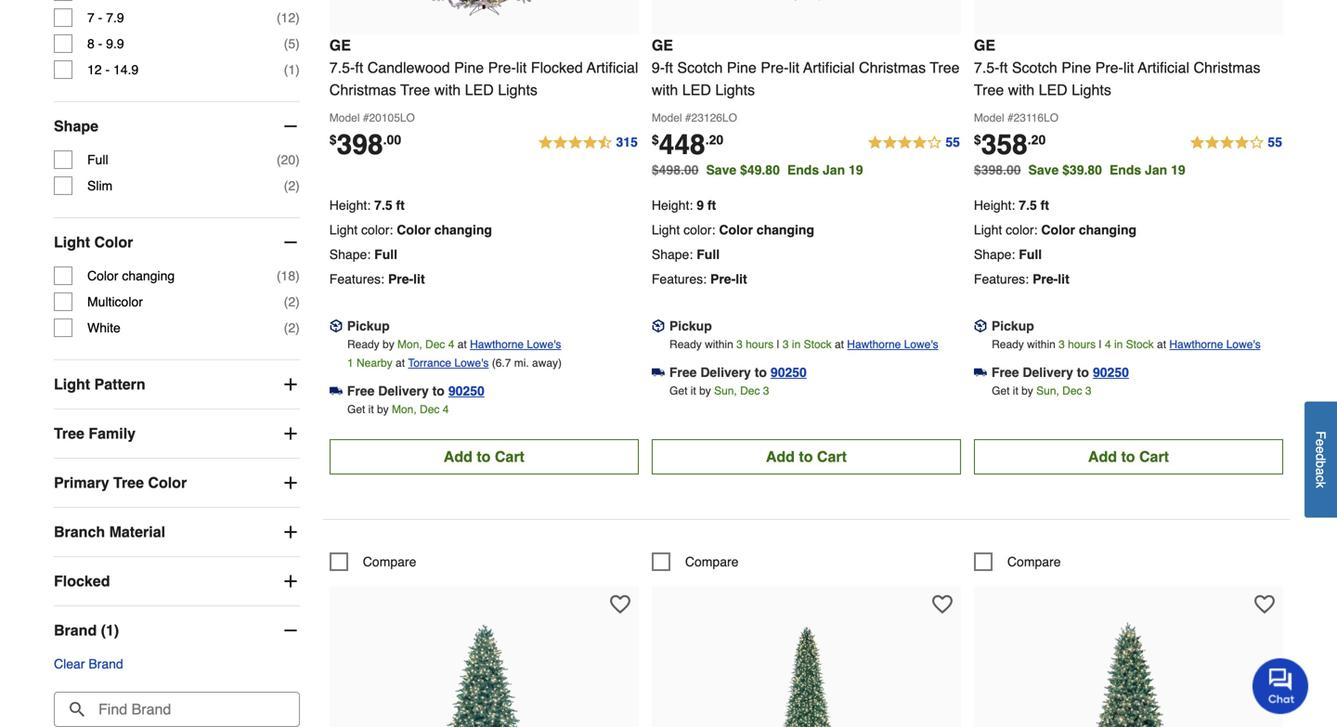 Task type: locate. For each thing, give the bounding box(es) containing it.
1 2 from the top
[[288, 178, 295, 193]]

plus image for tree
[[281, 474, 300, 492]]

nearby
[[357, 357, 393, 370]]

ge for ge 9-ft scotch pine pre-lit artificial christmas tree with led lights
[[652, 37, 673, 54]]

free delivery to 90250 down ready within 3 hours | 4 in stock at hawthorne lowe's
[[992, 365, 1129, 380]]

sun, down ready within 3 hours | 3 in stock at hawthorne lowe's
[[714, 384, 737, 397]]

1 19 from the left
[[849, 162, 863, 177]]

lights up 23126lo
[[715, 81, 755, 98]]

it
[[691, 384, 696, 397], [1013, 384, 1019, 397], [368, 403, 374, 416]]

save left $39.80
[[1029, 162, 1059, 177]]

# up $ 448 .20
[[685, 111, 692, 124]]

tree family button
[[54, 410, 300, 458]]

1 add to cart button from the left
[[330, 439, 639, 475]]

pine up 23126lo
[[727, 59, 757, 76]]

lights for ge 9-ft scotch pine pre-lit artificial christmas tree with led lights
[[715, 81, 755, 98]]

plus image inside primary tree color button
[[281, 474, 300, 492]]

1 horizontal spatial sun,
[[1037, 384, 1060, 397]]

3 add to cart from the left
[[1088, 448, 1169, 465]]

ge inside ge 9-ft scotch pine pre-lit artificial christmas tree with led lights
[[652, 37, 673, 54]]

flocked up the 315 button
[[531, 59, 583, 76]]

3 # from the left
[[1008, 111, 1014, 124]]

) for slim
[[295, 178, 300, 193]]

pickup for ready within 3 hours | 3 in stock at hawthorne lowe's
[[670, 318, 712, 333]]

$ 398 .00
[[330, 129, 401, 161]]

color: down $ 398 .00
[[361, 222, 393, 237]]

3 model from the left
[[974, 111, 1005, 124]]

add to cart button
[[330, 439, 639, 475], [652, 439, 961, 475], [974, 439, 1284, 475]]

changing
[[434, 222, 492, 237], [757, 222, 815, 237], [1079, 222, 1137, 237], [122, 269, 175, 283]]

1 e from the top
[[1314, 439, 1329, 446]]

2 horizontal spatial free
[[992, 365, 1019, 380]]

lit down the ge 9-ft scotch pine pre-lit artificial christmas tree with led lights image
[[789, 59, 800, 76]]

20105lo
[[369, 111, 415, 124]]

18
[[281, 269, 295, 283]]

1 lights from the left
[[498, 81, 538, 98]]

0 horizontal spatial artificial
[[587, 59, 638, 76]]

ge up model # 23116lo
[[974, 37, 996, 54]]

0 horizontal spatial flocked
[[54, 573, 110, 590]]

1 ready from the left
[[347, 338, 380, 351]]

light left pattern at the bottom left
[[54, 376, 90, 393]]

a
[[1314, 468, 1329, 475]]

ends right $39.80
[[1110, 162, 1142, 177]]

1 led from the left
[[465, 81, 494, 98]]

0 horizontal spatial led
[[465, 81, 494, 98]]

heart outline image
[[932, 594, 953, 615], [1255, 594, 1275, 615]]

1 horizontal spatial led
[[682, 81, 711, 98]]

1 stock from the left
[[804, 338, 832, 351]]

plus image inside light pattern "button"
[[281, 375, 300, 394]]

color: down $398.00
[[1006, 222, 1038, 237]]

savings save $39.80 element
[[1029, 162, 1193, 177]]

light down the slim
[[54, 234, 90, 251]]

.20 down 23116lo
[[1028, 132, 1046, 147]]

0 horizontal spatial $
[[330, 132, 337, 147]]

brand up the clear
[[54, 622, 97, 639]]

) for 8 - 9.9
[[295, 36, 300, 51]]

lights inside ge 9-ft scotch pine pre-lit artificial christmas tree with led lights
[[715, 81, 755, 98]]

add
[[444, 448, 473, 465], [766, 448, 795, 465], [1088, 448, 1117, 465]]

features: pre-lit
[[330, 272, 425, 286], [652, 272, 747, 286], [974, 272, 1070, 286]]

2 ready from the left
[[670, 338, 702, 351]]

2 horizontal spatial pine
[[1062, 59, 1092, 76]]

lit
[[516, 59, 527, 76], [789, 59, 800, 76], [1124, 59, 1134, 76], [413, 272, 425, 286], [736, 272, 747, 286], [1058, 272, 1070, 286]]

7.5- inside 'ge 7.5-ft scotch pine pre-lit artificial christmas tree with led lights'
[[974, 59, 1000, 76]]

lit up ready by mon, dec 4 at hawthorne lowe's 1 nearby at torrance lowe's (6.7 mi. away)
[[413, 272, 425, 286]]

2 | from the left
[[1099, 338, 1102, 351]]

1 ( 2 ) from the top
[[284, 178, 300, 193]]

delivery right truck filled icon
[[701, 365, 751, 380]]

7.5- for 7.5-ft candlewood pine pre-lit flocked artificial christmas tree with led lights
[[330, 59, 355, 76]]

dec up torrance
[[425, 338, 445, 351]]

0 horizontal spatial height: 7.5 ft
[[330, 198, 405, 213]]

delivery for ready within 3 hours | 3 in stock at hawthorne lowe's
[[701, 365, 751, 380]]

compare for 5014121371 element in the bottom of the page
[[685, 554, 739, 569]]

5 ) from the top
[[295, 178, 300, 193]]

9
[[697, 198, 704, 213]]

compare for 5014121375 element
[[1008, 554, 1061, 569]]

1 model from the left
[[330, 111, 360, 124]]

0 horizontal spatial pickup image
[[330, 320, 343, 333]]

height: left 9
[[652, 198, 693, 213]]

0 horizontal spatial 4 stars image
[[867, 132, 961, 154]]

brand down (1) at the bottom of page
[[89, 657, 123, 672]]

90250 button for 3
[[771, 363, 807, 382]]

$ for 448
[[652, 132, 659, 147]]

f e e d b a c k button
[[1305, 402, 1338, 518]]

delivery down ready within 3 hours | 4 in stock at hawthorne lowe's
[[1023, 365, 1074, 380]]

0 vertical spatial mon,
[[398, 338, 422, 351]]

6 ) from the top
[[295, 269, 300, 283]]

2 horizontal spatial led
[[1039, 81, 1068, 98]]

2 2 from the top
[[288, 295, 295, 309]]

with inside ge 9-ft scotch pine pre-lit artificial christmas tree with led lights
[[652, 81, 678, 98]]

0 horizontal spatial height:
[[330, 198, 371, 213]]

stock
[[804, 338, 832, 351], [1126, 338, 1154, 351]]

$ inside $ 448 .20
[[652, 132, 659, 147]]

4
[[448, 338, 455, 351], [1105, 338, 1111, 351], [443, 403, 449, 416]]

artificial left 9-
[[587, 59, 638, 76]]

led
[[465, 81, 494, 98], [682, 81, 711, 98], [1039, 81, 1068, 98]]

christmas for 7.5-ft scotch pine pre-lit artificial christmas tree with led lights
[[1194, 59, 1261, 76]]

- for 12
[[105, 62, 110, 77]]

ft up model # 23126lo
[[665, 59, 673, 76]]

led inside 'ge 7.5-ft scotch pine pre-lit artificial christmas tree with led lights'
[[1039, 81, 1068, 98]]

artificial for 7.5-ft scotch pine pre-lit artificial christmas tree with led lights
[[1138, 59, 1190, 76]]

color down '$498.00 save $49.80 ends jan 19'
[[719, 222, 753, 237]]

2 horizontal spatial pickup
[[992, 318, 1035, 333]]

2 4 stars image from the left
[[1189, 132, 1284, 154]]

christmas inside 'ge 7.5-ft scotch pine pre-lit artificial christmas tree with led lights'
[[1194, 59, 1261, 76]]

ft left candlewood
[[355, 59, 363, 76]]

hawthorne
[[470, 338, 524, 351], [847, 338, 901, 351], [1170, 338, 1224, 351]]

2 horizontal spatial it
[[1013, 384, 1019, 397]]

2 scotch from the left
[[1012, 59, 1058, 76]]

add to cart
[[444, 448, 525, 465], [766, 448, 847, 465], [1088, 448, 1169, 465]]

ge inside 'ge 7.5-ft scotch pine pre-lit artificial christmas tree with led lights'
[[974, 37, 996, 54]]

3 pickup from the left
[[992, 318, 1035, 333]]

1 vertical spatial mon,
[[392, 403, 417, 416]]

1 artificial from the left
[[587, 59, 638, 76]]

1 horizontal spatial 90250
[[771, 365, 807, 380]]

ft inside 'ge 7.5-ft scotch pine pre-lit artificial christmas tree with led lights'
[[1000, 59, 1008, 76]]

1 horizontal spatial with
[[652, 81, 678, 98]]

55 button
[[867, 132, 961, 154], [1189, 132, 1284, 154]]

1 horizontal spatial color:
[[684, 222, 716, 237]]

1 within from the left
[[705, 338, 734, 351]]

2 shape: from the left
[[652, 247, 693, 262]]

1 hours from the left
[[746, 338, 774, 351]]

8 ) from the top
[[295, 321, 300, 335]]

3 ( 2 ) from the top
[[284, 321, 300, 335]]

minus image
[[281, 117, 300, 136], [281, 233, 300, 252], [281, 621, 300, 640]]

2 heart outline image from the left
[[1255, 594, 1275, 615]]

1 with from the left
[[434, 81, 461, 98]]

free delivery to 90250
[[670, 365, 807, 380], [992, 365, 1129, 380], [347, 383, 485, 398]]

shape: full
[[330, 247, 398, 262], [652, 247, 720, 262], [974, 247, 1042, 262]]

1 jan from the left
[[823, 162, 845, 177]]

55 button for 448
[[867, 132, 961, 154]]

mon, down torrance
[[392, 403, 417, 416]]

3 add to cart button from the left
[[974, 439, 1284, 475]]

1 horizontal spatial get it by sun, dec 3
[[992, 384, 1092, 397]]

lights down ge 7.5-ft candlewood pine pre-lit flocked artificial christmas tree with led lights image
[[498, 81, 538, 98]]

pickup image for ready within 3 hours | 4 in stock at hawthorne lowe's
[[974, 320, 987, 333]]

2 ends jan 19 element from the left
[[1110, 162, 1193, 177]]

1 vertical spatial truck filled image
[[330, 385, 343, 398]]

1 55 from the left
[[946, 135, 960, 149]]

2 vertical spatial -
[[105, 62, 110, 77]]

0 vertical spatial 2
[[288, 178, 295, 193]]

2 horizontal spatial add
[[1088, 448, 1117, 465]]

in for 4
[[1115, 338, 1123, 351]]

color: down 9
[[684, 222, 716, 237]]

90250 down torrance lowe's button
[[448, 383, 485, 398]]

ends
[[788, 162, 819, 177], [1110, 162, 1142, 177]]

free delivery to 90250 up get it by mon, dec 4
[[347, 383, 485, 398]]

height: down 398
[[330, 198, 371, 213]]

ends jan 19 element right $49.80
[[788, 162, 871, 177]]

2 lights from the left
[[715, 81, 755, 98]]

3 hawthorne from the left
[[1170, 338, 1224, 351]]

- right 8
[[98, 36, 102, 51]]

1 ends jan 19 element from the left
[[788, 162, 871, 177]]

1 vertical spatial flocked
[[54, 573, 110, 590]]

1 horizontal spatial within
[[1027, 338, 1056, 351]]

clear
[[54, 657, 85, 672]]

save left $49.80
[[706, 162, 737, 177]]

height: 7.5 ft down $398.00
[[974, 198, 1050, 213]]

2 get it by sun, dec 3 from the left
[[992, 384, 1092, 397]]

5
[[288, 36, 295, 51]]

$ inside $ 358 .20
[[974, 132, 981, 147]]

0 horizontal spatial heart outline image
[[932, 594, 953, 615]]

0 vertical spatial truck filled image
[[974, 366, 987, 379]]

.20 inside $ 358 .20
[[1028, 132, 1046, 147]]

dec down torrance
[[420, 403, 440, 416]]

ready within 3 hours | 3 in stock at hawthorne lowe's
[[670, 338, 939, 351]]

7.5 down actual price $398.00 element in the left of the page
[[374, 198, 393, 213]]

2 horizontal spatial height:
[[974, 198, 1015, 213]]

( 2 )
[[284, 178, 300, 193], [284, 295, 300, 309], [284, 321, 300, 335]]

lit down ge 7.5-ft scotch pine pre-lit artificial christmas tree with led lights image
[[1124, 59, 1134, 76]]

( for slim
[[284, 178, 288, 193]]

lights up $39.80
[[1072, 81, 1112, 98]]

4 for ready within 3 hours | 4 in stock at hawthorne lowe's
[[1105, 338, 1111, 351]]

55 for 358
[[1268, 135, 1283, 149]]

1 $ from the left
[[330, 132, 337, 147]]

1 55 button from the left
[[867, 132, 961, 154]]

primary tree color button
[[54, 459, 300, 507]]

1 plus image from the top
[[281, 375, 300, 394]]

1 horizontal spatial shape: full
[[652, 247, 720, 262]]

flocked inside button
[[54, 573, 110, 590]]

$ up $398.00
[[974, 132, 981, 147]]

12 down 8
[[87, 62, 102, 77]]

3 light color: color changing from the left
[[974, 222, 1137, 237]]

|
[[777, 338, 780, 351], [1099, 338, 1102, 351]]

scotch inside 'ge 7.5-ft scotch pine pre-lit artificial christmas tree with led lights'
[[1012, 59, 1058, 76]]

led up 23116lo
[[1039, 81, 1068, 98]]

1 horizontal spatial 90250 button
[[771, 363, 807, 382]]

scotch right 9-
[[678, 59, 723, 76]]

ready inside ready by mon, dec 4 at hawthorne lowe's 1 nearby at torrance lowe's (6.7 mi. away)
[[347, 338, 380, 351]]

1 horizontal spatial add to cart button
[[652, 439, 961, 475]]

2 horizontal spatial features:
[[974, 272, 1029, 286]]

1 horizontal spatial #
[[685, 111, 692, 124]]

2 vertical spatial minus image
[[281, 621, 300, 640]]

.20 inside $ 448 .20
[[706, 132, 724, 147]]

ft
[[355, 59, 363, 76], [665, 59, 673, 76], [1000, 59, 1008, 76], [396, 198, 405, 213], [708, 198, 716, 213], [1041, 198, 1050, 213]]

- right 7 at top
[[98, 10, 102, 25]]

model for 7.5-ft candlewood pine pre-lit flocked artificial christmas tree with led lights
[[330, 111, 360, 124]]

clear brand
[[54, 657, 123, 672]]

light
[[330, 222, 358, 237], [652, 222, 680, 237], [974, 222, 1002, 237], [54, 234, 90, 251], [54, 376, 90, 393]]

dec for left '90250' button
[[420, 403, 440, 416]]

0 horizontal spatial truck filled image
[[330, 385, 343, 398]]

2 55 from the left
[[1268, 135, 1283, 149]]

1 horizontal spatial free
[[670, 365, 697, 380]]

5014121369 element
[[330, 553, 416, 571]]

artificial down ge 7.5-ft scotch pine pre-lit artificial christmas tree with led lights image
[[1138, 59, 1190, 76]]

f e e d b a c k
[[1314, 431, 1329, 488]]

with up model # 23116lo
[[1008, 81, 1035, 98]]

1 compare from the left
[[363, 554, 416, 569]]

2 for shape
[[288, 178, 295, 193]]

family
[[89, 425, 136, 442]]

2 .20 from the left
[[1028, 132, 1046, 147]]

pine inside 'ge 7.5-ft scotch pine pre-lit artificial christmas tree with led lights'
[[1062, 59, 1092, 76]]

scotch up 23116lo
[[1012, 59, 1058, 76]]

flocked inside "ge 7.5-ft candlewood pine pre-lit flocked artificial christmas tree with led lights"
[[531, 59, 583, 76]]

14.9
[[113, 62, 139, 77]]

2 horizontal spatial hawthorne lowe's button
[[1170, 335, 1261, 354]]

2 horizontal spatial hawthorne
[[1170, 338, 1224, 351]]

( 2 ) for shape
[[284, 178, 300, 193]]

3 features: from the left
[[974, 272, 1029, 286]]

1 horizontal spatial free delivery to 90250
[[670, 365, 807, 380]]

hours for 4
[[1068, 338, 1096, 351]]

0 vertical spatial minus image
[[281, 117, 300, 136]]

artificial inside ge 9-ft scotch pine pre-lit artificial christmas tree with led lights
[[803, 59, 855, 76]]

90250 button down torrance lowe's button
[[448, 382, 485, 400]]

was price $498.00 element
[[652, 158, 706, 177]]

90250 button
[[771, 363, 807, 382], [1093, 363, 1129, 382], [448, 382, 485, 400]]

$498.00
[[652, 162, 699, 177]]

minus image for shape
[[281, 117, 300, 136]]

2 for light color
[[288, 295, 295, 309]]

christmas for 9-ft scotch pine pre-lit artificial christmas tree with led lights
[[859, 59, 926, 76]]

pine inside "ge 7.5-ft candlewood pine pre-lit flocked artificial christmas tree with led lights"
[[454, 59, 484, 76]]

compare inside 5014121375 element
[[1008, 554, 1061, 569]]

model for 7.5-ft scotch pine pre-lit artificial christmas tree with led lights
[[974, 111, 1005, 124]]

7.5- right ( 1 )
[[330, 59, 355, 76]]

0 horizontal spatial features: pre-lit
[[330, 272, 425, 286]]

90250 down ready within 3 hours | 4 in stock at hawthorne lowe's
[[1093, 365, 1129, 380]]

1 horizontal spatial flocked
[[531, 59, 583, 76]]

.20 down 23126lo
[[706, 132, 724, 147]]

12
[[281, 10, 295, 25], [87, 62, 102, 77]]

with down 9-
[[652, 81, 678, 98]]

1 save from the left
[[706, 162, 737, 177]]

2 19 from the left
[[1171, 162, 1186, 177]]

by for 4 '90250' button
[[1022, 384, 1034, 397]]

7.5 down "was price $398.00" element
[[1019, 198, 1037, 213]]

2 horizontal spatial color:
[[1006, 222, 1038, 237]]

ge
[[330, 37, 351, 54], [652, 37, 673, 54], [974, 37, 996, 54]]

1 horizontal spatial get
[[670, 384, 688, 397]]

1 7.5- from the left
[[330, 59, 355, 76]]

0 horizontal spatial free
[[347, 383, 375, 398]]

1 ge from the left
[[330, 37, 351, 54]]

2 hawthorne from the left
[[847, 338, 901, 351]]

1 horizontal spatial heart outline image
[[1255, 594, 1275, 615]]

1 horizontal spatial pickup image
[[652, 320, 665, 333]]

model
[[330, 111, 360, 124], [652, 111, 682, 124], [974, 111, 1005, 124]]

1 vertical spatial 2
[[288, 295, 295, 309]]

artificial inside "ge 7.5-ft candlewood pine pre-lit flocked artificial christmas tree with led lights"
[[587, 59, 638, 76]]

color up color changing
[[94, 234, 133, 251]]

ends jan 19 element for 448
[[788, 162, 871, 177]]

model up 398
[[330, 111, 360, 124]]

# up $ 358 .20
[[1008, 111, 1014, 124]]

plus image inside flocked button
[[281, 572, 300, 591]]

stock for 3
[[804, 338, 832, 351]]

2
[[288, 178, 295, 193], [288, 295, 295, 309], [288, 321, 295, 335]]

pine inside ge 9-ft scotch pine pre-lit artificial christmas tree with led lights
[[727, 59, 757, 76]]

$ for 358
[[974, 132, 981, 147]]

2 horizontal spatial features: pre-lit
[[974, 272, 1070, 286]]

1 horizontal spatial scotch
[[1012, 59, 1058, 76]]

with down candlewood
[[434, 81, 461, 98]]

1 hawthorne lowe's button from the left
[[470, 335, 561, 354]]

0 horizontal spatial with
[[434, 81, 461, 98]]

3 ) from the top
[[295, 62, 300, 77]]

2 horizontal spatial christmas
[[1194, 59, 1261, 76]]

dec inside ready by mon, dec 4 at hawthorne lowe's 1 nearby at torrance lowe's (6.7 mi. away)
[[425, 338, 445, 351]]

lights
[[498, 81, 538, 98], [715, 81, 755, 98], [1072, 81, 1112, 98]]

led up model # 23126lo
[[682, 81, 711, 98]]

0 horizontal spatial stock
[[804, 338, 832, 351]]

delivery up get it by mon, dec 4
[[378, 383, 429, 398]]

1 in from the left
[[792, 338, 801, 351]]

2 plus image from the top
[[281, 474, 300, 492]]

pre- inside "ge 7.5-ft candlewood pine pre-lit flocked artificial christmas tree with led lights"
[[488, 59, 516, 76]]

minus image inside shape button
[[281, 117, 300, 136]]

2 horizontal spatial $
[[974, 132, 981, 147]]

pickup for ready within 3 hours | 4 in stock at hawthorne lowe's
[[992, 318, 1035, 333]]

2 led from the left
[[682, 81, 711, 98]]

truck filled image
[[652, 366, 665, 379]]

hawthorne lowe's button for ready within 3 hours | 4 in stock at hawthorne lowe's
[[1170, 335, 1261, 354]]

4 inside ready by mon, dec 4 at hawthorne lowe's 1 nearby at torrance lowe's (6.7 mi. away)
[[448, 338, 455, 351]]

actual price $398.00 element
[[330, 129, 401, 161]]

save for 358
[[1029, 162, 1059, 177]]

2 vertical spatial 2
[[288, 321, 295, 335]]

2 within from the left
[[1027, 338, 1056, 351]]

4 stars image for 358
[[1189, 132, 1284, 154]]

# for ge 9-ft scotch pine pre-lit artificial christmas tree with led lights
[[685, 111, 692, 124]]

ends right $49.80
[[788, 162, 819, 177]]

90250 down ready within 3 hours | 3 in stock at hawthorne lowe's
[[771, 365, 807, 380]]

jan
[[823, 162, 845, 177], [1145, 162, 1168, 177]]

1 add to cart from the left
[[444, 448, 525, 465]]

lights for ge 7.5-ft scotch pine pre-lit artificial christmas tree with led lights
[[1072, 81, 1112, 98]]

2 minus image from the top
[[281, 233, 300, 252]]

1 down the ( 5 )
[[288, 62, 295, 77]]

0 horizontal spatial features:
[[330, 272, 384, 286]]

lit inside ge 9-ft scotch pine pre-lit artificial christmas tree with led lights
[[789, 59, 800, 76]]

2 horizontal spatial model
[[974, 111, 1005, 124]]

)
[[295, 10, 300, 25], [295, 36, 300, 51], [295, 62, 300, 77], [295, 152, 300, 167], [295, 178, 300, 193], [295, 269, 300, 283], [295, 295, 300, 309], [295, 321, 300, 335]]

free for ready within 3 hours | 3 in stock at hawthorne lowe's
[[670, 365, 697, 380]]

height: 7.5 ft down actual price $398.00 element in the left of the page
[[330, 198, 405, 213]]

4.5 stars image
[[537, 132, 639, 154]]

compare inside 5014121369 "element"
[[363, 554, 416, 569]]

by for 3 '90250' button
[[699, 384, 711, 397]]

1 features: from the left
[[330, 272, 384, 286]]

2 sun, from the left
[[1037, 384, 1060, 397]]

1 horizontal spatial artificial
[[803, 59, 855, 76]]

.00
[[383, 132, 401, 147]]

led inside ge 9-ft scotch pine pre-lit artificial christmas tree with led lights
[[682, 81, 711, 98]]

2 horizontal spatial delivery
[[1023, 365, 1074, 380]]

ft up model # 23116lo
[[1000, 59, 1008, 76]]

minus image inside light color button
[[281, 233, 300, 252]]

3
[[737, 338, 743, 351], [783, 338, 789, 351], [1059, 338, 1065, 351], [763, 384, 769, 397], [1086, 384, 1092, 397]]

0 horizontal spatial jan
[[823, 162, 845, 177]]

dec down ready within 3 hours | 4 in stock at hawthorne lowe's
[[1063, 384, 1083, 397]]

ge inside "ge 7.5-ft candlewood pine pre-lit flocked artificial christmas tree with led lights"
[[330, 37, 351, 54]]

2 stock from the left
[[1126, 338, 1154, 351]]

1 horizontal spatial cart
[[817, 448, 847, 465]]

heart outline image
[[610, 594, 631, 615]]

sun, down ready within 3 hours | 4 in stock at hawthorne lowe's
[[1037, 384, 1060, 397]]

ge right 5 on the top of page
[[330, 37, 351, 54]]

lit down ge 7.5-ft candlewood pine pre-lit flocked artificial christmas tree with led lights image
[[516, 59, 527, 76]]

with
[[434, 81, 461, 98], [652, 81, 678, 98], [1008, 81, 1035, 98]]

dec down ready within 3 hours | 3 in stock at hawthorne lowe's
[[740, 384, 760, 397]]

1 get it by sun, dec 3 from the left
[[670, 384, 769, 397]]

1 horizontal spatial |
[[1099, 338, 1102, 351]]

full
[[87, 152, 108, 167], [374, 247, 398, 262], [697, 247, 720, 262], [1019, 247, 1042, 262]]

0 horizontal spatial save
[[706, 162, 737, 177]]

9.9
[[106, 36, 124, 51]]

1 horizontal spatial stock
[[1126, 338, 1154, 351]]

ge 7.5-ft cedar rock fir pre-lit artificial christmas tree with led lights image
[[1027, 595, 1231, 727]]

1 vertical spatial 1
[[347, 357, 354, 370]]

model up 448
[[652, 111, 682, 124]]

ge 7.5-ft scotch pine pre-lit artificial christmas tree with led lights image
[[1027, 0, 1231, 27]]

flocked
[[531, 59, 583, 76], [54, 573, 110, 590]]

1 horizontal spatial hawthorne lowe's button
[[847, 335, 939, 354]]

ready
[[347, 338, 380, 351], [670, 338, 702, 351], [992, 338, 1024, 351]]

truck filled image for get it by mon, dec 4
[[330, 385, 343, 398]]

0 horizontal spatial 12
[[87, 62, 102, 77]]

2 ) from the top
[[295, 36, 300, 51]]

2 save from the left
[[1029, 162, 1059, 177]]

1 pine from the left
[[454, 59, 484, 76]]

0 horizontal spatial cart
[[495, 448, 525, 465]]

christmas
[[859, 59, 926, 76], [1194, 59, 1261, 76], [330, 81, 396, 98]]

0 horizontal spatial 1
[[288, 62, 295, 77]]

led for ge 7.5-ft scotch pine pre-lit artificial christmas tree with led lights
[[1039, 81, 1068, 98]]

1 horizontal spatial features: pre-lit
[[652, 272, 747, 286]]

2 horizontal spatial cart
[[1140, 448, 1169, 465]]

0 horizontal spatial 55
[[946, 135, 960, 149]]

christmas inside ge 9-ft scotch pine pre-lit artificial christmas tree with led lights
[[859, 59, 926, 76]]

get it by sun, dec 3 for ready within 3 hours | 3 in stock at hawthorne lowe's
[[670, 384, 769, 397]]

free delivery to 90250 down ready within 3 hours | 3 in stock at hawthorne lowe's
[[670, 365, 807, 380]]

20
[[281, 152, 295, 167]]

2 jan from the left
[[1145, 162, 1168, 177]]

plus image
[[281, 375, 300, 394], [281, 474, 300, 492], [281, 523, 300, 542], [281, 572, 300, 591]]

1 horizontal spatial features:
[[652, 272, 707, 286]]

3 lights from the left
[[1072, 81, 1112, 98]]

1 horizontal spatial $
[[652, 132, 659, 147]]

2 ge from the left
[[652, 37, 673, 54]]

color down the tree family 'button'
[[148, 474, 187, 491]]

0 horizontal spatial get
[[347, 403, 365, 416]]

dec for 4 '90250' button
[[1063, 384, 1083, 397]]

with inside 'ge 7.5-ft scotch pine pre-lit artificial christmas tree with led lights'
[[1008, 81, 1035, 98]]

0 horizontal spatial within
[[705, 338, 734, 351]]

0 vertical spatial ( 2 )
[[284, 178, 300, 193]]

90250 button for 4
[[1093, 363, 1129, 382]]

truck filled image
[[974, 366, 987, 379], [330, 385, 343, 398]]

1 sun, from the left
[[714, 384, 737, 397]]

(
[[277, 10, 281, 25], [284, 36, 288, 51], [284, 62, 288, 77], [277, 152, 281, 167], [284, 178, 288, 193], [277, 269, 281, 283], [284, 295, 288, 309], [284, 321, 288, 335]]

flocked down branch
[[54, 573, 110, 590]]

0 horizontal spatial 19
[[849, 162, 863, 177]]

pine down ge 7.5-ft candlewood pine pre-lit flocked artificial christmas tree with led lights image
[[454, 59, 484, 76]]

led down ge 7.5-ft candlewood pine pre-lit flocked artificial christmas tree with led lights image
[[465, 81, 494, 98]]

( 12 )
[[277, 10, 300, 25]]

plus image for pattern
[[281, 375, 300, 394]]

ends jan 19 element
[[788, 162, 871, 177], [1110, 162, 1193, 177]]

ge 7.5-ft richmond fir pre-lit artificial christmas tree with led lights image
[[382, 595, 586, 727]]

1 horizontal spatial it
[[691, 384, 696, 397]]

to
[[755, 365, 767, 380], [1077, 365, 1089, 380], [432, 383, 445, 398], [477, 448, 491, 465], [799, 448, 813, 465], [1122, 448, 1136, 465]]

19
[[849, 162, 863, 177], [1171, 162, 1186, 177]]

2 horizontal spatial lights
[[1072, 81, 1112, 98]]

within
[[705, 338, 734, 351], [1027, 338, 1056, 351]]

0 horizontal spatial ready
[[347, 338, 380, 351]]

ready for ready within 3 hours | 3 in stock at hawthorne lowe's
[[670, 338, 702, 351]]

lights inside 'ge 7.5-ft scotch pine pre-lit artificial christmas tree with led lights'
[[1072, 81, 1112, 98]]

1 horizontal spatial truck filled image
[[974, 366, 987, 379]]

3 ge from the left
[[974, 37, 996, 54]]

2 pine from the left
[[727, 59, 757, 76]]

pickup image
[[330, 320, 343, 333], [652, 320, 665, 333], [974, 320, 987, 333]]

lowe's
[[527, 338, 561, 351], [904, 338, 939, 351], [1227, 338, 1261, 351], [455, 357, 489, 370]]

90250 button down ready within 3 hours | 4 in stock at hawthorne lowe's
[[1093, 363, 1129, 382]]

3 hawthorne lowe's button from the left
[[1170, 335, 1261, 354]]

1 horizontal spatial 7.5
[[1019, 198, 1037, 213]]

3 with from the left
[[1008, 81, 1035, 98]]

55
[[946, 135, 960, 149], [1268, 135, 1283, 149]]

4 stars image for 448
[[867, 132, 961, 154]]

1 horizontal spatial ends
[[1110, 162, 1142, 177]]

2 pickup image from the left
[[652, 320, 665, 333]]

1 left nearby
[[347, 357, 354, 370]]

$ inside $ 398 .00
[[330, 132, 337, 147]]

shape button
[[54, 102, 300, 151]]

scotch inside ge 9-ft scotch pine pre-lit artificial christmas tree with led lights
[[678, 59, 723, 76]]

sun, for ready within 3 hours | 3 in stock at hawthorne lowe's
[[714, 384, 737, 397]]

e up b
[[1314, 446, 1329, 453]]

ends jan 19 element right $39.80
[[1110, 162, 1193, 177]]

) for 7 - 7.9
[[295, 10, 300, 25]]

0 horizontal spatial scotch
[[678, 59, 723, 76]]

pre- inside ge 9-ft scotch pine pre-lit artificial christmas tree with led lights
[[761, 59, 789, 76]]

7.9
[[106, 10, 124, 25]]

0 horizontal spatial pine
[[454, 59, 484, 76]]

ge 9-ft scotch pine pre-lit artificial christmas tree with led lights image
[[704, 0, 909, 27]]

2 model from the left
[[652, 111, 682, 124]]

(1)
[[101, 622, 119, 639]]

2 55 button from the left
[[1189, 132, 1284, 154]]

90250 button down ready within 3 hours | 3 in stock at hawthorne lowe's
[[771, 363, 807, 382]]

( for full
[[277, 152, 281, 167]]

ends for 358
[[1110, 162, 1142, 177]]

12 up the ( 5 )
[[281, 10, 295, 25]]

with for 7.5-ft scotch pine pre-lit artificial christmas tree with led lights
[[1008, 81, 1035, 98]]

tree inside "ge 7.5-ft candlewood pine pre-lit flocked artificial christmas tree with led lights"
[[400, 81, 430, 98]]

1 vertical spatial minus image
[[281, 233, 300, 252]]

color:
[[361, 222, 393, 237], [684, 222, 716, 237], [1006, 222, 1038, 237]]

2 pickup from the left
[[670, 318, 712, 333]]

artificial down the ge 9-ft scotch pine pre-lit artificial christmas tree with led lights image
[[803, 59, 855, 76]]

plus image inside the branch material button
[[281, 523, 300, 542]]

color down .00 in the top of the page
[[397, 222, 431, 237]]

7.5- inside "ge 7.5-ft candlewood pine pre-lit flocked artificial christmas tree with led lights"
[[330, 59, 355, 76]]

tree inside 'button'
[[54, 425, 84, 442]]

2 horizontal spatial #
[[1008, 111, 1014, 124]]

2 # from the left
[[685, 111, 692, 124]]

at
[[458, 338, 467, 351], [835, 338, 844, 351], [1157, 338, 1167, 351], [396, 357, 405, 370]]

1 ) from the top
[[295, 10, 300, 25]]

# up $ 398 .00
[[363, 111, 369, 124]]

jan right $49.80
[[823, 162, 845, 177]]

1 horizontal spatial height:
[[652, 198, 693, 213]]

hours
[[746, 338, 774, 351], [1068, 338, 1096, 351]]

7.5-
[[330, 59, 355, 76], [974, 59, 1000, 76]]

0 vertical spatial flocked
[[531, 59, 583, 76]]

2 in from the left
[[1115, 338, 1123, 351]]

tree inside button
[[113, 474, 144, 491]]

compare inside 5014121371 element
[[685, 554, 739, 569]]

4 plus image from the top
[[281, 572, 300, 591]]

pine for 9-ft scotch pine pre-lit artificial christmas tree with led lights
[[727, 59, 757, 76]]

( 2 ) for light color
[[284, 295, 300, 309]]

1 horizontal spatial delivery
[[701, 365, 751, 380]]

features:
[[330, 272, 384, 286], [652, 272, 707, 286], [974, 272, 1029, 286]]

1 7.5 from the left
[[374, 198, 393, 213]]

3 ready from the left
[[992, 338, 1024, 351]]

get it by mon, dec 4
[[347, 403, 449, 416]]

1 horizontal spatial lights
[[715, 81, 755, 98]]

0 horizontal spatial add to cart
[[444, 448, 525, 465]]

b
[[1314, 461, 1329, 468]]

e up 'd'
[[1314, 439, 1329, 446]]

brand inside button
[[89, 657, 123, 672]]

0 horizontal spatial christmas
[[330, 81, 396, 98]]

jan right $39.80
[[1145, 162, 1168, 177]]

5014121375 element
[[974, 553, 1061, 571]]

2 horizontal spatial pickup image
[[974, 320, 987, 333]]

4 stars image
[[867, 132, 961, 154], [1189, 132, 1284, 154]]

light color: color changing down 9
[[652, 222, 815, 237]]

1 ends from the left
[[788, 162, 819, 177]]

2 hawthorne lowe's button from the left
[[847, 335, 939, 354]]

artificial inside 'ge 7.5-ft scotch pine pre-lit artificial christmas tree with led lights'
[[1138, 59, 1190, 76]]

7.5- up model # 23116lo
[[974, 59, 1000, 76]]



Task type: vqa. For each thing, say whether or not it's contained in the screenshot.
37 3 BUTTON
no



Task type: describe. For each thing, give the bounding box(es) containing it.
5014121371 element
[[652, 553, 739, 571]]

Find Brand text field
[[54, 692, 300, 727]]

pattern
[[94, 376, 146, 393]]

scotch for 9-
[[678, 59, 723, 76]]

0 horizontal spatial delivery
[[378, 383, 429, 398]]

448
[[659, 129, 706, 161]]

9-
[[652, 59, 665, 76]]

lights inside "ge 7.5-ft candlewood pine pre-lit flocked artificial christmas tree with led lights"
[[498, 81, 538, 98]]

color up multicolor at the left of the page
[[87, 269, 118, 283]]

( for 7 - 7.9
[[277, 10, 281, 25]]

actual price $358.20 element
[[974, 129, 1046, 161]]

ft down $398.00 save $39.80 ends jan 19
[[1041, 198, 1050, 213]]

2 add to cart from the left
[[766, 448, 847, 465]]

candlewood
[[368, 59, 450, 76]]

12 - 14.9
[[87, 62, 139, 77]]

led for ge 9-ft scotch pine pre-lit artificial christmas tree with led lights
[[682, 81, 711, 98]]

$49.80
[[740, 162, 780, 177]]

chat invite button image
[[1253, 658, 1310, 714]]

color inside button
[[94, 234, 133, 251]]

0 vertical spatial 12
[[281, 10, 295, 25]]

- for 7
[[98, 10, 102, 25]]

led inside "ge 7.5-ft candlewood pine pre-lit flocked artificial christmas tree with led lights"
[[465, 81, 494, 98]]

hawthorne for ready within 3 hours | 4 in stock at hawthorne lowe's
[[1170, 338, 1224, 351]]

ge 7.5-ft candlewood pine pre-lit flocked artificial christmas tree with led lights image
[[382, 0, 586, 27]]

lit inside 'ge 7.5-ft scotch pine pre-lit artificial christmas tree with led lights'
[[1124, 59, 1134, 76]]

primary
[[54, 474, 109, 491]]

2 features: pre-lit from the left
[[652, 272, 747, 286]]

2 shape: full from the left
[[652, 247, 720, 262]]

| for 3
[[777, 338, 780, 351]]

3 color: from the left
[[1006, 222, 1038, 237]]

7
[[87, 10, 95, 25]]

light pattern button
[[54, 360, 300, 409]]

0 vertical spatial brand
[[54, 622, 97, 639]]

0 horizontal spatial 90250
[[448, 383, 485, 398]]

lit up ready within 3 hours | 3 in stock at hawthorne lowe's
[[736, 272, 747, 286]]

$ 448 .20
[[652, 129, 724, 161]]

branch material
[[54, 523, 165, 541]]

material
[[109, 523, 165, 541]]

90250 for 4
[[1093, 365, 1129, 380]]

branch
[[54, 523, 105, 541]]

pine for 7.5-ft scotch pine pre-lit artificial christmas tree with led lights
[[1062, 59, 1092, 76]]

compare for 5014121369 "element"
[[363, 554, 416, 569]]

christmas inside "ge 7.5-ft candlewood pine pre-lit flocked artificial christmas tree with led lights"
[[330, 81, 396, 98]]

1 light color: color changing from the left
[[330, 222, 492, 237]]

( 18 )
[[277, 269, 300, 283]]

model # 23126lo
[[652, 111, 737, 124]]

3 cart from the left
[[1140, 448, 1169, 465]]

within for ready within 3 hours | 4 in stock at hawthorne lowe's
[[1027, 338, 1056, 351]]

hawthorne inside ready by mon, dec 4 at hawthorne lowe's 1 nearby at torrance lowe's (6.7 mi. away)
[[470, 338, 524, 351]]

lit inside "ge 7.5-ft candlewood pine pre-lit flocked artificial christmas tree with led lights"
[[516, 59, 527, 76]]

) for full
[[295, 152, 300, 167]]

) for multicolor
[[295, 295, 300, 309]]

truck filled image for get it by sun, dec 3
[[974, 366, 987, 379]]

ft right 9
[[708, 198, 716, 213]]

90250 for 3
[[771, 365, 807, 380]]

tree family
[[54, 425, 136, 442]]

2 height: 7.5 ft from the left
[[974, 198, 1050, 213]]

d
[[1314, 453, 1329, 461]]

get for ready within 3 hours | 3 in stock at hawthorne lowe's
[[670, 384, 688, 397]]

$498.00 save $49.80 ends jan 19
[[652, 162, 863, 177]]

1 add from the left
[[444, 448, 473, 465]]

color changing
[[87, 269, 175, 283]]

$398.00 save $39.80 ends jan 19
[[974, 162, 1186, 177]]

315 button
[[537, 132, 639, 154]]

dec for 3 '90250' button
[[740, 384, 760, 397]]

23126lo
[[692, 111, 737, 124]]

2 e from the top
[[1314, 446, 1329, 453]]

hours for 3
[[746, 338, 774, 351]]

torrance
[[408, 357, 451, 370]]

plus image for material
[[281, 523, 300, 542]]

ft inside "ge 7.5-ft candlewood pine pre-lit flocked artificial christmas tree with led lights"
[[355, 59, 363, 76]]

k
[[1314, 482, 1329, 488]]

( for 8 - 9.9
[[284, 36, 288, 51]]

1 height: from the left
[[330, 198, 371, 213]]

8
[[87, 36, 95, 51]]

f
[[1314, 431, 1329, 439]]

light pattern
[[54, 376, 146, 393]]

# for ge 7.5-ft scotch pine pre-lit artificial christmas tree with led lights
[[1008, 111, 1014, 124]]

c
[[1314, 475, 1329, 482]]

2 features: from the left
[[652, 272, 707, 286]]

1 pickup from the left
[[347, 318, 390, 333]]

ends jan 19 element for 358
[[1110, 162, 1193, 177]]

light down the height: 9 ft
[[652, 222, 680, 237]]

ge 9-ft scotch pine pre-lit artificial christmas tree with led lights
[[652, 37, 960, 98]]

( for white
[[284, 321, 288, 335]]

2 color: from the left
[[684, 222, 716, 237]]

1 color: from the left
[[361, 222, 393, 237]]

ge 7.5-ft scotch pine pre-lit artificial christmas tree with led lights
[[974, 37, 1261, 98]]

398
[[337, 129, 383, 161]]

free for ready within 3 hours | 4 in stock at hawthorne lowe's
[[992, 365, 1019, 380]]

3 minus image from the top
[[281, 621, 300, 640]]

by for left '90250' button
[[377, 403, 389, 416]]

( for multicolor
[[284, 295, 288, 309]]

tree inside 'ge 7.5-ft scotch pine pre-lit artificial christmas tree with led lights'
[[974, 81, 1004, 98]]

( 20 )
[[277, 152, 300, 167]]

light down 398
[[330, 222, 358, 237]]

stock for 4
[[1126, 338, 1154, 351]]

was price $398.00 element
[[974, 158, 1029, 177]]

ready by mon, dec 4 at hawthorne lowe's 1 nearby at torrance lowe's (6.7 mi. away)
[[347, 338, 562, 370]]

1 pickup image from the left
[[330, 320, 343, 333]]

2 cart from the left
[[817, 448, 847, 465]]

358
[[981, 129, 1028, 161]]

hawthorne for ready within 3 hours | 3 in stock at hawthorne lowe's
[[847, 338, 901, 351]]

23116lo
[[1014, 111, 1059, 124]]

# for ge 7.5-ft candlewood pine pre-lit flocked artificial christmas tree with led lights
[[363, 111, 369, 124]]

7 - 7.9
[[87, 10, 124, 25]]

$398.00
[[974, 162, 1021, 177]]

light inside light pattern "button"
[[54, 376, 90, 393]]

by inside ready by mon, dec 4 at hawthorne lowe's 1 nearby at torrance lowe's (6.7 mi. away)
[[383, 338, 394, 351]]

1 cart from the left
[[495, 448, 525, 465]]

4 for get it by mon, dec 4
[[443, 403, 449, 416]]

with inside "ge 7.5-ft candlewood pine pre-lit flocked artificial christmas tree with led lights"
[[434, 81, 461, 98]]

(6.7
[[492, 357, 511, 370]]

1 heart outline image from the left
[[932, 594, 953, 615]]

- for 8
[[98, 36, 102, 51]]

pine for 7.5-ft candlewood pine pre-lit flocked artificial christmas tree with led lights
[[454, 59, 484, 76]]

19 for 448
[[849, 162, 863, 177]]

color inside button
[[148, 474, 187, 491]]

1 height: 7.5 ft from the left
[[330, 198, 405, 213]]

slim
[[87, 178, 113, 193]]

light color
[[54, 234, 133, 251]]

2 height: from the left
[[652, 198, 693, 213]]

mon, inside ready by mon, dec 4 at hawthorne lowe's 1 nearby at torrance lowe's (6.7 mi. away)
[[398, 338, 422, 351]]

$39.80
[[1063, 162, 1102, 177]]

55 for 448
[[946, 135, 960, 149]]

ft inside ge 9-ft scotch pine pre-lit artificial christmas tree with led lights
[[665, 59, 673, 76]]

primary tree color
[[54, 474, 187, 491]]

pre- inside 'ge 7.5-ft scotch pine pre-lit artificial christmas tree with led lights'
[[1096, 59, 1124, 76]]

7.5- for 7.5-ft scotch pine pre-lit artificial christmas tree with led lights
[[974, 59, 1000, 76]]

it for ready within 3 hours | 4 in stock at hawthorne lowe's
[[1013, 384, 1019, 397]]

| for 4
[[1099, 338, 1102, 351]]

0 horizontal spatial 90250 button
[[448, 382, 485, 400]]

minus image for light color
[[281, 233, 300, 252]]

( for 12 - 14.9
[[284, 62, 288, 77]]

3 2 from the top
[[288, 321, 295, 335]]

get it by sun, dec 3 for ready within 3 hours | 4 in stock at hawthorne lowe's
[[992, 384, 1092, 397]]

color down $398.00 save $39.80 ends jan 19
[[1042, 222, 1076, 237]]

pickup image for ready within 3 hours | 3 in stock at hawthorne lowe's
[[652, 320, 665, 333]]

3 height: from the left
[[974, 198, 1015, 213]]

tree inside ge 9-ft scotch pine pre-lit artificial christmas tree with led lights
[[930, 59, 960, 76]]

ready for ready by mon, dec 4 at hawthorne lowe's 1 nearby at torrance lowe's (6.7 mi. away)
[[347, 338, 380, 351]]

2 add to cart button from the left
[[652, 439, 961, 475]]

model for 9-ft scotch pine pre-lit artificial christmas tree with led lights
[[652, 111, 682, 124]]

3 shape: from the left
[[974, 247, 1015, 262]]

hawthorne lowe's button for ready within 3 hours | 3 in stock at hawthorne lowe's
[[847, 335, 939, 354]]

scotch for 7.5-
[[1012, 59, 1058, 76]]

away)
[[532, 357, 562, 370]]

( 5 )
[[284, 36, 300, 51]]

actual price $448.20 element
[[652, 129, 724, 161]]

19 for 358
[[1171, 162, 1186, 177]]

multicolor
[[87, 295, 143, 309]]

height: 9 ft
[[652, 198, 716, 213]]

3 add from the left
[[1088, 448, 1117, 465]]

( 1 )
[[284, 62, 300, 77]]

it for ready within 3 hours | 3 in stock at hawthorne lowe's
[[691, 384, 696, 397]]

with for 9-ft scotch pine pre-lit artificial christmas tree with led lights
[[652, 81, 678, 98]]

315
[[616, 135, 638, 149]]

1 shape: full from the left
[[330, 247, 398, 262]]

get for ready within 3 hours | 4 in stock at hawthorne lowe's
[[992, 384, 1010, 397]]

) for white
[[295, 321, 300, 335]]

light color button
[[54, 218, 300, 267]]

jan for 358
[[1145, 162, 1168, 177]]

3 features: pre-lit from the left
[[974, 272, 1070, 286]]

0 vertical spatial 1
[[288, 62, 295, 77]]

ge 7.5-ft candlewood pine pre-lit flocked artificial christmas tree with led lights
[[330, 37, 638, 98]]

2 7.5 from the left
[[1019, 198, 1037, 213]]

55 button for 358
[[1189, 132, 1284, 154]]

.20 for 448
[[706, 132, 724, 147]]

ready within 3 hours | 4 in stock at hawthorne lowe's
[[992, 338, 1261, 351]]

ready for ready within 3 hours | 4 in stock at hawthorne lowe's
[[992, 338, 1024, 351]]

ge 12-ft richmond fir pre-lit artificial christmas tree with led lights image
[[704, 595, 909, 727]]

model # 23116lo
[[974, 111, 1059, 124]]

) for 12 - 14.9
[[295, 62, 300, 77]]

ge for ge 7.5-ft candlewood pine pre-lit flocked artificial christmas tree with led lights
[[330, 37, 351, 54]]

ft down .00 in the top of the page
[[396, 198, 405, 213]]

$ for 398
[[330, 132, 337, 147]]

within for ready within 3 hours | 3 in stock at hawthorne lowe's
[[705, 338, 734, 351]]

delivery for ready within 3 hours | 4 in stock at hawthorne lowe's
[[1023, 365, 1074, 380]]

torrance lowe's button
[[408, 354, 489, 372]]

savings save $49.80 element
[[706, 162, 871, 177]]

branch material button
[[54, 508, 300, 556]]

8 - 9.9
[[87, 36, 124, 51]]

in for 3
[[792, 338, 801, 351]]

brand (1)
[[54, 622, 119, 639]]

3 shape: full from the left
[[974, 247, 1042, 262]]

0 horizontal spatial free delivery to 90250
[[347, 383, 485, 398]]

sun, for ready within 3 hours | 4 in stock at hawthorne lowe's
[[1037, 384, 1060, 397]]

1 vertical spatial 12
[[87, 62, 102, 77]]

1 inside ready by mon, dec 4 at hawthorne lowe's 1 nearby at torrance lowe's (6.7 mi. away)
[[347, 357, 354, 370]]

1 features: pre-lit from the left
[[330, 272, 425, 286]]

plus image
[[281, 425, 300, 443]]

ge for ge 7.5-ft scotch pine pre-lit artificial christmas tree with led lights
[[974, 37, 996, 54]]

lit up ready within 3 hours | 4 in stock at hawthorne lowe's
[[1058, 272, 1070, 286]]

( for color changing
[[277, 269, 281, 283]]

white
[[87, 321, 121, 335]]

0 horizontal spatial it
[[368, 403, 374, 416]]

light down $398.00
[[974, 222, 1002, 237]]

.20 for 358
[[1028, 132, 1046, 147]]

clear brand button
[[54, 655, 123, 673]]

light inside light color button
[[54, 234, 90, 251]]

2 light color: color changing from the left
[[652, 222, 815, 237]]

mi.
[[514, 357, 529, 370]]

flocked button
[[54, 557, 300, 606]]

2 add from the left
[[766, 448, 795, 465]]

shape
[[54, 118, 98, 135]]

1 shape: from the left
[[330, 247, 371, 262]]

$ 358 .20
[[974, 129, 1046, 161]]

model # 20105lo
[[330, 111, 415, 124]]



